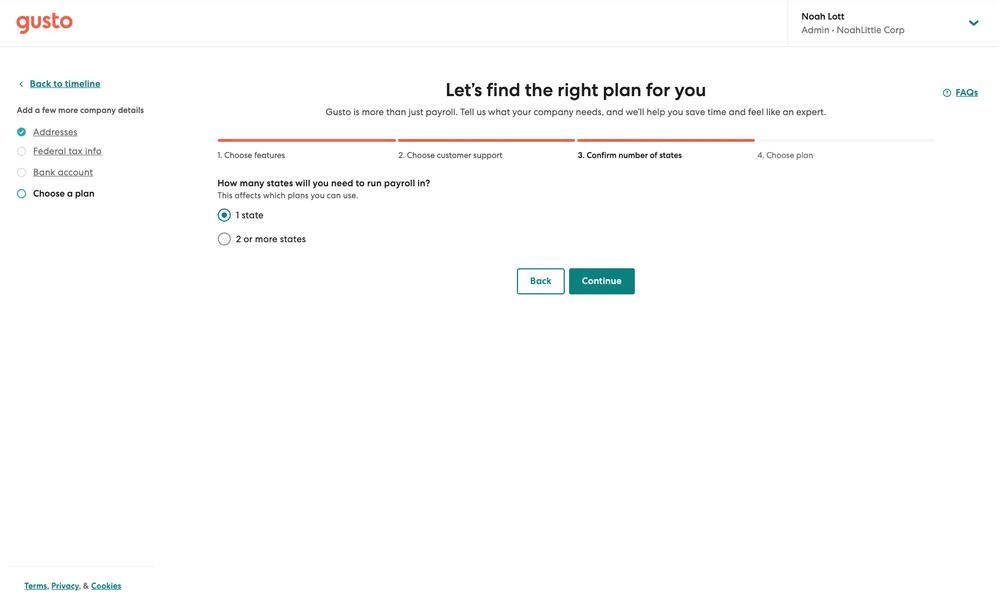 Task type: locate. For each thing, give the bounding box(es) containing it.
0 horizontal spatial to
[[54, 78, 63, 90]]

1 check image from the top
[[17, 147, 26, 156]]

back button
[[517, 268, 565, 294]]

2 vertical spatial states
[[280, 234, 306, 244]]

you up save at the right of page
[[675, 79, 706, 101]]

2 horizontal spatial plan
[[797, 150, 814, 160]]

affects
[[235, 191, 261, 200]]

and
[[606, 106, 624, 117], [729, 106, 746, 117]]

0 horizontal spatial more
[[58, 105, 78, 115]]

federal tax info button
[[33, 144, 102, 158]]

circle check image
[[17, 125, 26, 139]]

1 horizontal spatial ,
[[79, 581, 81, 591]]

payroll
[[384, 178, 415, 189]]

check image
[[17, 147, 26, 156], [17, 189, 26, 198]]

company down the
[[534, 106, 574, 117]]

which
[[263, 191, 286, 200]]

check image down check image
[[17, 189, 26, 198]]

more right or
[[255, 234, 278, 244]]

plan
[[603, 79, 642, 101], [797, 150, 814, 160], [75, 188, 95, 199]]

more right is
[[362, 106, 384, 117]]

timeline
[[65, 78, 100, 90]]

1 horizontal spatial and
[[729, 106, 746, 117]]

customer
[[437, 150, 471, 160]]

a left few
[[35, 105, 40, 115]]

0 vertical spatial states
[[660, 150, 682, 160]]

0 horizontal spatial ,
[[47, 581, 49, 591]]

to left timeline
[[54, 78, 63, 90]]

choose
[[224, 150, 252, 160], [407, 150, 435, 160], [767, 150, 795, 160], [33, 188, 65, 199]]

0 horizontal spatial and
[[606, 106, 624, 117]]

choose down bank at the left top of the page
[[33, 188, 65, 199]]

confirm
[[587, 150, 617, 160]]

is
[[353, 106, 360, 117]]

federal
[[33, 146, 66, 156]]

check image down circle check icon on the top left of page
[[17, 147, 26, 156]]

cookies button
[[91, 580, 121, 593]]

plan down the account
[[75, 188, 95, 199]]

0 horizontal spatial plan
[[75, 188, 95, 199]]

to inside button
[[54, 78, 63, 90]]

let's
[[446, 79, 482, 101]]

, left &
[[79, 581, 81, 591]]

1 horizontal spatial company
[[534, 106, 574, 117]]

choose for choose a plan
[[33, 188, 65, 199]]

2
[[236, 234, 241, 244]]

states up which
[[267, 178, 293, 189]]

0 vertical spatial plan
[[603, 79, 642, 101]]

0 vertical spatial to
[[54, 78, 63, 90]]

states right of
[[660, 150, 682, 160]]

1 state radio
[[212, 203, 236, 227]]

1 vertical spatial a
[[67, 188, 73, 199]]

to
[[54, 78, 63, 90], [356, 178, 365, 189]]

number
[[619, 150, 648, 160]]

back for back
[[530, 275, 552, 287]]

more
[[58, 105, 78, 115], [362, 106, 384, 117], [255, 234, 278, 244]]

choose down like
[[767, 150, 795, 160]]

plan inside let's find the right plan for you gusto is more than just payroll. tell us what your company needs, and we'll help you save time and feel like an expert.
[[603, 79, 642, 101]]

you right the help
[[668, 106, 683, 117]]

company down timeline
[[80, 105, 116, 115]]

2 , from the left
[[79, 581, 81, 591]]

2 horizontal spatial more
[[362, 106, 384, 117]]

add a few more company details
[[17, 105, 144, 115]]

choose for choose plan
[[767, 150, 795, 160]]

to inside how many states will you need to run payroll in? this affects which plans you can use.
[[356, 178, 365, 189]]

bank account
[[33, 167, 93, 178]]

a inside list
[[67, 188, 73, 199]]

1 vertical spatial check image
[[17, 189, 26, 198]]

you
[[675, 79, 706, 101], [668, 106, 683, 117], [313, 178, 329, 189], [311, 191, 325, 200]]

save
[[686, 106, 705, 117]]

states
[[660, 150, 682, 160], [267, 178, 293, 189], [280, 234, 306, 244]]

choose up how
[[224, 150, 252, 160]]

choose inside choose a plan list
[[33, 188, 65, 199]]

home image
[[16, 12, 73, 34]]

,
[[47, 581, 49, 591], [79, 581, 81, 591]]

more inside let's find the right plan for you gusto is more than just payroll. tell us what your company needs, and we'll help you save time and feel like an expert.
[[362, 106, 384, 117]]

terms , privacy , & cookies
[[24, 581, 121, 591]]

tell
[[460, 106, 474, 117]]

privacy
[[51, 581, 79, 591]]

back to timeline
[[30, 78, 100, 90]]

0 horizontal spatial a
[[35, 105, 40, 115]]

needs,
[[576, 106, 604, 117]]

2 or more states
[[236, 234, 306, 244]]

0 horizontal spatial back
[[30, 78, 51, 90]]

1 vertical spatial back
[[530, 275, 552, 287]]

1 vertical spatial to
[[356, 178, 365, 189]]

1 horizontal spatial a
[[67, 188, 73, 199]]

1 horizontal spatial back
[[530, 275, 552, 287]]

choose up in?
[[407, 150, 435, 160]]

states down 'plans'
[[280, 234, 306, 244]]

gusto
[[326, 106, 351, 117]]

your
[[513, 106, 531, 117]]

1 horizontal spatial plan
[[603, 79, 642, 101]]

a
[[35, 105, 40, 115], [67, 188, 73, 199]]

1 vertical spatial states
[[267, 178, 293, 189]]

choose a plan list
[[17, 125, 150, 203]]

use.
[[343, 191, 358, 200]]

company
[[80, 105, 116, 115], [534, 106, 574, 117]]

, left privacy link
[[47, 581, 49, 591]]

choose a plan
[[33, 188, 95, 199]]

lott
[[828, 11, 845, 22]]

time
[[708, 106, 727, 117]]

more right few
[[58, 105, 78, 115]]

than
[[386, 106, 406, 117]]

1 horizontal spatial to
[[356, 178, 365, 189]]

bank
[[33, 167, 55, 178]]

plan down expert.
[[797, 150, 814, 160]]

0 vertical spatial a
[[35, 105, 40, 115]]

to left run
[[356, 178, 365, 189]]

2 vertical spatial plan
[[75, 188, 95, 199]]

noahlittle
[[837, 24, 882, 35]]

a down the account
[[67, 188, 73, 199]]

0 vertical spatial back
[[30, 78, 51, 90]]

feel
[[748, 106, 764, 117]]

terms link
[[24, 581, 47, 591]]

and left feel
[[729, 106, 746, 117]]

admin
[[802, 24, 830, 35]]

back
[[30, 78, 51, 90], [530, 275, 552, 287]]

choose features
[[224, 150, 285, 160]]

plan up we'll
[[603, 79, 642, 101]]

0 vertical spatial check image
[[17, 147, 26, 156]]

and left we'll
[[606, 106, 624, 117]]

you left 'can'
[[311, 191, 325, 200]]

details
[[118, 105, 144, 115]]

2 check image from the top
[[17, 189, 26, 198]]



Task type: vqa. For each thing, say whether or not it's contained in the screenshot.
for
yes



Task type: describe. For each thing, give the bounding box(es) containing it.
for
[[646, 79, 670, 101]]

bank account button
[[33, 166, 93, 179]]

a for few
[[35, 105, 40, 115]]

choose for choose customer support
[[407, 150, 435, 160]]

we'll
[[626, 106, 644, 117]]

corp
[[884, 24, 905, 35]]

account
[[58, 167, 93, 178]]

the
[[525, 79, 553, 101]]

noah
[[802, 11, 826, 22]]

states inside how many states will you need to run payroll in? this affects which plans you can use.
[[267, 178, 293, 189]]

right
[[558, 79, 598, 101]]

will
[[295, 178, 310, 189]]

you right will
[[313, 178, 329, 189]]

an
[[783, 106, 794, 117]]

plan inside list
[[75, 188, 95, 199]]

a for plan
[[67, 188, 73, 199]]

choose plan
[[767, 150, 814, 160]]

&
[[83, 581, 89, 591]]

federal tax info
[[33, 146, 102, 156]]

just
[[409, 106, 424, 117]]

run
[[367, 178, 382, 189]]

states for of
[[660, 150, 682, 160]]

add
[[17, 105, 33, 115]]

2 or more states radio
[[212, 227, 236, 251]]

1 state
[[236, 210, 264, 221]]

this
[[218, 191, 233, 200]]

back to timeline button
[[17, 78, 100, 91]]

or
[[244, 234, 253, 244]]

cookies
[[91, 581, 121, 591]]

features
[[254, 150, 285, 160]]

continue button
[[569, 268, 635, 294]]

•
[[832, 24, 835, 35]]

need
[[331, 178, 353, 189]]

plans
[[288, 191, 309, 200]]

1
[[236, 210, 239, 221]]

state
[[242, 210, 264, 221]]

support
[[473, 150, 503, 160]]

continue
[[582, 275, 622, 287]]

1 horizontal spatial more
[[255, 234, 278, 244]]

states for more
[[280, 234, 306, 244]]

let's find the right plan for you gusto is more than just payroll. tell us what your company needs, and we'll help you save time and feel like an expert.
[[326, 79, 827, 117]]

us
[[477, 106, 486, 117]]

help
[[647, 106, 666, 117]]

can
[[327, 191, 341, 200]]

few
[[42, 105, 56, 115]]

find
[[487, 79, 521, 101]]

payroll.
[[426, 106, 458, 117]]

faqs
[[956, 87, 978, 98]]

2 and from the left
[[729, 106, 746, 117]]

many
[[240, 178, 265, 189]]

check image
[[17, 168, 26, 177]]

expert.
[[796, 106, 827, 117]]

addresses button
[[33, 125, 78, 139]]

1 vertical spatial plan
[[797, 150, 814, 160]]

back for back to timeline
[[30, 78, 51, 90]]

addresses
[[33, 127, 78, 137]]

choose for choose features
[[224, 150, 252, 160]]

tax
[[69, 146, 83, 156]]

info
[[85, 146, 102, 156]]

0 horizontal spatial company
[[80, 105, 116, 115]]

like
[[766, 106, 781, 117]]

company inside let's find the right plan for you gusto is more than just payroll. tell us what your company needs, and we'll help you save time and feel like an expert.
[[534, 106, 574, 117]]

choose customer support
[[407, 150, 503, 160]]

how
[[218, 178, 238, 189]]

terms
[[24, 581, 47, 591]]

how many states will you need to run payroll in? this affects which plans you can use.
[[218, 178, 430, 200]]

1 and from the left
[[606, 106, 624, 117]]

what
[[488, 106, 510, 117]]

noah lott admin • noahlittle corp
[[802, 11, 905, 35]]

privacy link
[[51, 581, 79, 591]]

1 , from the left
[[47, 581, 49, 591]]

faqs button
[[943, 86, 978, 99]]

confirm number of states
[[587, 150, 682, 160]]

in?
[[418, 178, 430, 189]]

of
[[650, 150, 658, 160]]



